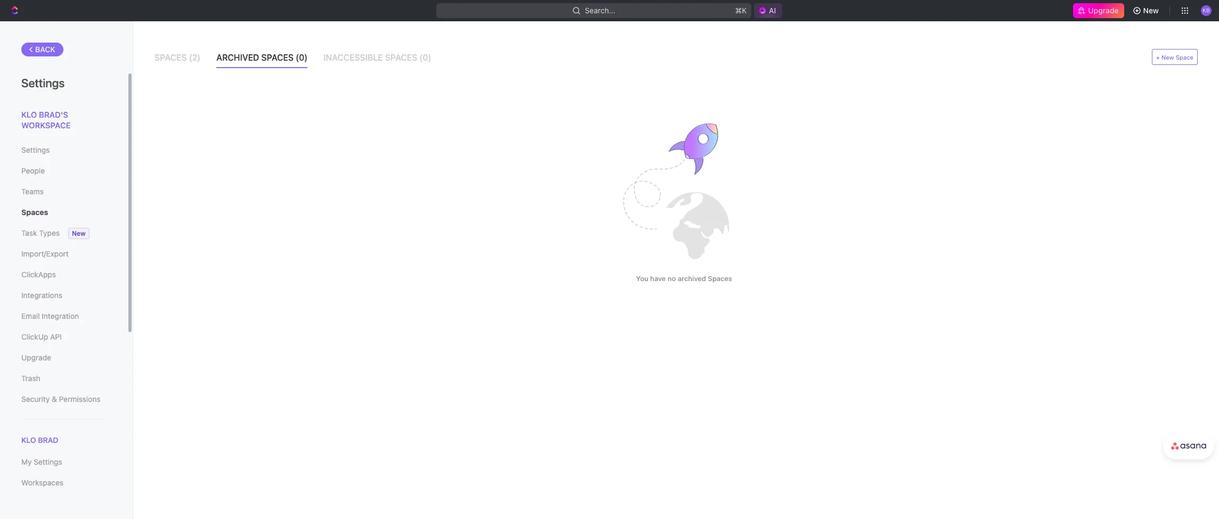 Task type: vqa. For each thing, say whether or not it's contained in the screenshot.


Task type: locate. For each thing, give the bounding box(es) containing it.
+
[[1156, 54, 1160, 60]]

permissions
[[59, 395, 100, 404]]

my settings link
[[21, 454, 106, 472]]

0 vertical spatial klo
[[21, 110, 37, 119]]

new up +
[[1144, 6, 1159, 15]]

new
[[1144, 6, 1159, 15], [1162, 54, 1175, 60], [72, 230, 86, 238]]

1 vertical spatial settings
[[21, 146, 50, 155]]

security & permissions
[[21, 395, 100, 404]]

integrations link
[[21, 287, 106, 305]]

api
[[50, 333, 62, 342]]

spaces down teams
[[21, 208, 48, 217]]

upgrade link
[[1074, 3, 1124, 18], [21, 349, 106, 367]]

import/export
[[21, 249, 69, 258]]

1 vertical spatial klo
[[21, 436, 36, 445]]

settings right my
[[34, 458, 62, 467]]

(0) for archived spaces (0)
[[296, 53, 308, 62]]

back link
[[21, 43, 63, 56]]

klo brad's workspace
[[21, 110, 71, 130]]

settings link
[[21, 141, 106, 159]]

teams link
[[21, 183, 106, 201]]

people link
[[21, 162, 106, 180]]

settings up people
[[21, 146, 50, 155]]

integration
[[42, 312, 79, 321]]

settings up the brad's
[[21, 76, 65, 90]]

brad's
[[39, 110, 68, 119]]

upgrade link down clickup api link
[[21, 349, 106, 367]]

integrations
[[21, 291, 62, 300]]

back
[[35, 45, 55, 54]]

security
[[21, 395, 50, 404]]

upgrade down clickup
[[21, 353, 51, 362]]

0 vertical spatial upgrade link
[[1074, 3, 1124, 18]]

upgrade left new button
[[1089, 6, 1119, 15]]

ai
[[769, 6, 776, 15]]

new right +
[[1162, 54, 1175, 60]]

klo brad
[[21, 436, 58, 445]]

clickup
[[21, 333, 48, 342]]

2 vertical spatial new
[[72, 230, 86, 238]]

workspace
[[21, 120, 71, 130]]

0 horizontal spatial upgrade link
[[21, 349, 106, 367]]

klo for klo brad's workspace
[[21, 110, 37, 119]]

0 vertical spatial settings
[[21, 76, 65, 90]]

2 klo from the top
[[21, 436, 36, 445]]

task types
[[21, 229, 60, 238]]

0 horizontal spatial new
[[72, 230, 86, 238]]

spaces (2)
[[155, 53, 201, 62]]

1 (0) from the left
[[296, 53, 308, 62]]

inaccessible
[[324, 53, 383, 62]]

archived spaces (0)
[[217, 53, 308, 62]]

you have no archived spaces
[[636, 274, 732, 283]]

spaces
[[155, 53, 187, 62], [261, 53, 294, 62], [385, 53, 417, 62], [21, 208, 48, 217], [708, 274, 732, 283]]

spaces right the inaccessible
[[385, 53, 417, 62]]

1 vertical spatial new
[[1162, 54, 1175, 60]]

new inside button
[[1144, 6, 1159, 15]]

1 klo from the top
[[21, 110, 37, 119]]

2 (0) from the left
[[420, 53, 431, 62]]

import/export link
[[21, 245, 106, 263]]

1 horizontal spatial new
[[1144, 6, 1159, 15]]

klo
[[21, 110, 37, 119], [21, 436, 36, 445]]

spaces link
[[21, 204, 106, 222]]

upgrade
[[1089, 6, 1119, 15], [21, 353, 51, 362]]

klo left the brad
[[21, 436, 36, 445]]

0 horizontal spatial (0)
[[296, 53, 308, 62]]

0 vertical spatial new
[[1144, 6, 1159, 15]]

workspaces
[[21, 479, 63, 488]]

+ new space
[[1156, 54, 1194, 60]]

brad
[[38, 436, 58, 445]]

ai button
[[754, 3, 783, 18]]

1 horizontal spatial (0)
[[420, 53, 431, 62]]

&
[[52, 395, 57, 404]]

1 vertical spatial upgrade
[[21, 353, 51, 362]]

kb
[[1203, 7, 1210, 13]]

you
[[636, 274, 649, 283]]

(2)
[[189, 53, 201, 62]]

2 vertical spatial settings
[[34, 458, 62, 467]]

settings
[[21, 76, 65, 90], [21, 146, 50, 155], [34, 458, 62, 467]]

1 vertical spatial upgrade link
[[21, 349, 106, 367]]

klo inside klo brad's workspace
[[21, 110, 37, 119]]

klo up "workspace"
[[21, 110, 37, 119]]

(0)
[[296, 53, 308, 62], [420, 53, 431, 62]]

0 horizontal spatial upgrade
[[21, 353, 51, 362]]

upgrade link left new button
[[1074, 3, 1124, 18]]

my settings
[[21, 458, 62, 467]]

security & permissions link
[[21, 391, 106, 409]]

new up import/export link
[[72, 230, 86, 238]]

0 vertical spatial upgrade
[[1089, 6, 1119, 15]]

clickapps link
[[21, 266, 106, 284]]

clickup api
[[21, 333, 62, 342]]

people
[[21, 166, 45, 175]]



Task type: describe. For each thing, give the bounding box(es) containing it.
space
[[1176, 54, 1194, 60]]

spaces left (2)
[[155, 53, 187, 62]]

clickup api link
[[21, 328, 106, 346]]

settings element
[[0, 21, 133, 520]]

kb button
[[1198, 2, 1215, 19]]

1 horizontal spatial upgrade
[[1089, 6, 1119, 15]]

spaces right 'archived'
[[261, 53, 294, 62]]

new inside settings element
[[72, 230, 86, 238]]

upgrade inside settings element
[[21, 353, 51, 362]]

email integration link
[[21, 308, 106, 326]]

new button
[[1129, 2, 1166, 19]]

teams
[[21, 187, 44, 196]]

spaces inside settings element
[[21, 208, 48, 217]]

2 horizontal spatial new
[[1162, 54, 1175, 60]]

task
[[21, 229, 37, 238]]

search...
[[585, 6, 616, 15]]

trash
[[21, 374, 40, 383]]

trash link
[[21, 370, 106, 388]]

email
[[21, 312, 40, 321]]

workspaces link
[[21, 474, 106, 493]]

⌘k
[[736, 6, 747, 15]]

types
[[39, 229, 60, 238]]

klo for klo brad
[[21, 436, 36, 445]]

email integration
[[21, 312, 79, 321]]

spaces right archived
[[708, 274, 732, 283]]

upgrade link inside settings element
[[21, 349, 106, 367]]

archived
[[217, 53, 259, 62]]

no
[[668, 274, 676, 283]]

(0) for inaccessible spaces (0)
[[420, 53, 431, 62]]

have
[[650, 274, 666, 283]]

1 horizontal spatial upgrade link
[[1074, 3, 1124, 18]]

my
[[21, 458, 32, 467]]

inaccessible spaces (0)
[[324, 53, 431, 62]]

clickapps
[[21, 270, 56, 279]]

archived
[[678, 274, 706, 283]]



